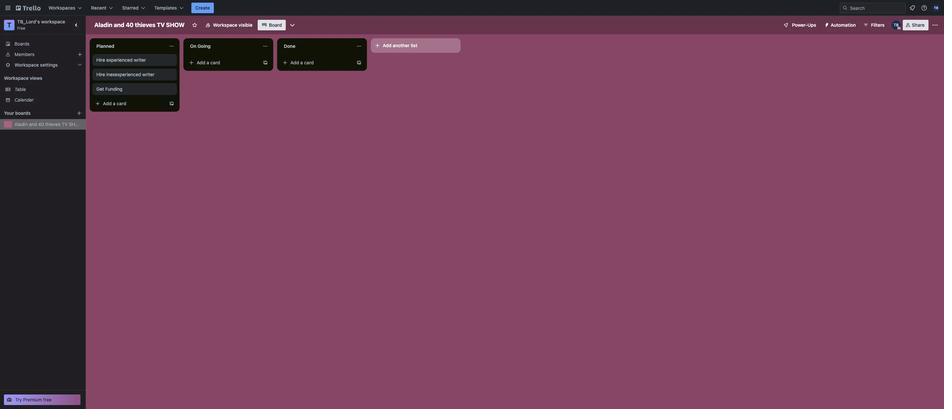 Task type: describe. For each thing, give the bounding box(es) containing it.
automation button
[[822, 20, 860, 30]]

members
[[15, 51, 34, 57]]

0 notifications image
[[909, 4, 917, 12]]

workspace views
[[4, 75, 42, 81]]

create from template… image for planned
[[169, 101, 174, 106]]

show inside board name text field
[[166, 21, 185, 28]]

add inside button
[[383, 43, 392, 48]]

filters
[[871, 22, 885, 28]]

aladin inside board name text field
[[94, 21, 112, 28]]

tv inside board name text field
[[157, 21, 165, 28]]

views
[[30, 75, 42, 81]]

Search field
[[848, 3, 906, 13]]

get funding
[[96, 86, 122, 92]]

t
[[7, 21, 11, 29]]

aladin inside "link"
[[15, 121, 28, 127]]

back to home image
[[16, 3, 41, 13]]

funding
[[105, 86, 122, 92]]

tb_lord's workspace link
[[17, 19, 65, 24]]

try
[[15, 397, 22, 403]]

workspaces
[[49, 5, 75, 11]]

show inside "link"
[[69, 121, 83, 127]]

aladin and 40 thieves tv show link
[[15, 121, 83, 128]]

show menu image
[[932, 22, 939, 28]]

sm image
[[822, 20, 831, 29]]

calendar
[[15, 97, 34, 103]]

star or unstar board image
[[192, 22, 197, 28]]

free
[[43, 397, 52, 403]]

your
[[4, 110, 14, 116]]

automation
[[831, 22, 856, 28]]

search image
[[843, 5, 848, 11]]

tv inside "link"
[[62, 121, 68, 127]]

premium
[[23, 397, 42, 403]]

hire experienced writer
[[96, 57, 146, 63]]

ups
[[808, 22, 817, 28]]

planned
[[96, 43, 114, 49]]

your boards with 1 items element
[[4, 109, 67, 117]]

create
[[195, 5, 210, 11]]

workspace
[[41, 19, 65, 24]]

add a card for planned
[[103, 101, 126, 106]]

aladin and 40 thieves tv show inside board name text field
[[94, 21, 185, 28]]

boards link
[[0, 39, 86, 49]]

get funding link
[[96, 86, 173, 92]]

add a card button for done
[[280, 57, 354, 68]]

try premium free
[[15, 397, 52, 403]]

table
[[15, 86, 26, 92]]

board link
[[258, 20, 286, 30]]

On Going text field
[[186, 41, 259, 51]]

primary element
[[0, 0, 944, 16]]

hire for hire inexexperienced writer
[[96, 72, 105, 77]]

recent button
[[87, 3, 117, 13]]

a for on going
[[207, 60, 209, 65]]

workspace for workspace settings
[[15, 62, 39, 68]]

workspaces button
[[45, 3, 86, 13]]

add a card button for on going
[[186, 57, 260, 68]]

filters button
[[861, 20, 887, 30]]

add another list button
[[371, 38, 461, 53]]

free
[[17, 26, 25, 31]]

add board image
[[77, 111, 82, 116]]

add a card button for planned
[[92, 98, 166, 109]]

power-ups button
[[779, 20, 820, 30]]

Done text field
[[280, 41, 353, 51]]

calendar link
[[15, 97, 82, 103]]

workspace visible button
[[201, 20, 257, 30]]

workspace for workspace visible
[[213, 22, 237, 28]]

visible
[[239, 22, 253, 28]]

workspace visible
[[213, 22, 253, 28]]

add a card for done
[[290, 60, 314, 65]]

workspace for workspace views
[[4, 75, 29, 81]]

customize views image
[[289, 22, 296, 28]]



Task type: locate. For each thing, give the bounding box(es) containing it.
writer down hire experienced writer link
[[142, 72, 155, 77]]

2 horizontal spatial a
[[300, 60, 303, 65]]

settings
[[40, 62, 58, 68]]

show
[[166, 21, 185, 28], [69, 121, 83, 127]]

0 vertical spatial aladin
[[94, 21, 112, 28]]

hire experienced writer link
[[96, 57, 173, 63]]

aladin down recent popup button
[[94, 21, 112, 28]]

1 vertical spatial writer
[[142, 72, 155, 77]]

create from template… image
[[357, 60, 362, 65]]

workspace inside workspace settings popup button
[[15, 62, 39, 68]]

1 vertical spatial show
[[69, 121, 83, 127]]

members link
[[0, 49, 86, 60]]

thieves down your boards with 1 items element
[[45, 121, 60, 127]]

tv down templates
[[157, 21, 165, 28]]

templates button
[[150, 3, 188, 13]]

create button
[[191, 3, 214, 13]]

tb_lord (tylerblack44) image
[[892, 20, 901, 30]]

add down the get funding
[[103, 101, 112, 106]]

hire down the planned
[[96, 57, 105, 63]]

Board name text field
[[91, 20, 188, 30]]

board
[[269, 22, 282, 28]]

workspace down "members"
[[15, 62, 39, 68]]

0 horizontal spatial a
[[113, 101, 115, 106]]

1 vertical spatial and
[[29, 121, 37, 127]]

1 horizontal spatial show
[[166, 21, 185, 28]]

0 vertical spatial writer
[[134, 57, 146, 63]]

hire
[[96, 57, 105, 63], [96, 72, 105, 77]]

0 vertical spatial and
[[114, 21, 124, 28]]

1 horizontal spatial tv
[[157, 21, 165, 28]]

1 hire from the top
[[96, 57, 105, 63]]

aladin and 40 thieves tv show down your boards with 1 items element
[[15, 121, 83, 127]]

aladin and 40 thieves tv show
[[94, 21, 185, 28], [15, 121, 83, 127]]

add a card for on going
[[197, 60, 220, 65]]

2 horizontal spatial add a card button
[[280, 57, 354, 68]]

try premium free button
[[4, 395, 81, 405]]

add another list
[[383, 43, 417, 48]]

hire inside hire experienced writer link
[[96, 57, 105, 63]]

40 down starred
[[126, 21, 134, 28]]

share
[[912, 22, 925, 28]]

hire up the get
[[96, 72, 105, 77]]

tb_lord's
[[17, 19, 40, 24]]

recent
[[91, 5, 106, 11]]

thieves
[[135, 21, 156, 28], [45, 121, 60, 127]]

a
[[207, 60, 209, 65], [300, 60, 303, 65], [113, 101, 115, 106]]

hire inside hire inexexperienced writer link
[[96, 72, 105, 77]]

add a card button down done 'text field'
[[280, 57, 354, 68]]

going
[[198, 43, 211, 49]]

40 inside board name text field
[[126, 21, 134, 28]]

add
[[383, 43, 392, 48], [197, 60, 205, 65], [290, 60, 299, 65], [103, 101, 112, 106]]

add a card down funding
[[103, 101, 126, 106]]

0 horizontal spatial add a card button
[[92, 98, 166, 109]]

2 horizontal spatial add a card
[[290, 60, 314, 65]]

workspace inside workspace visible 'button'
[[213, 22, 237, 28]]

add a card button down on going text field
[[186, 57, 260, 68]]

0 horizontal spatial 40
[[38, 121, 44, 127]]

card down on going text field
[[210, 60, 220, 65]]

tyler black (tylerblack44) image
[[933, 4, 940, 12]]

on going
[[190, 43, 211, 49]]

1 vertical spatial thieves
[[45, 121, 60, 127]]

card down funding
[[117, 101, 126, 106]]

thieves inside board name text field
[[135, 21, 156, 28]]

0 vertical spatial create from template… image
[[263, 60, 268, 65]]

a down done 'text field'
[[300, 60, 303, 65]]

1 horizontal spatial and
[[114, 21, 124, 28]]

1 horizontal spatial aladin and 40 thieves tv show
[[94, 21, 185, 28]]

1 vertical spatial hire
[[96, 72, 105, 77]]

0 vertical spatial 40
[[126, 21, 134, 28]]

1 horizontal spatial add a card
[[197, 60, 220, 65]]

tb_lord's workspace free
[[17, 19, 65, 31]]

table link
[[15, 86, 82, 93]]

hire inexexperienced writer link
[[96, 71, 173, 78]]

1 horizontal spatial thieves
[[135, 21, 156, 28]]

writer for hire experienced writer
[[134, 57, 146, 63]]

writer
[[134, 57, 146, 63], [142, 72, 155, 77]]

1 vertical spatial create from template… image
[[169, 101, 174, 106]]

1 vertical spatial aladin and 40 thieves tv show
[[15, 121, 83, 127]]

0 horizontal spatial thieves
[[45, 121, 60, 127]]

1 vertical spatial workspace
[[15, 62, 39, 68]]

1 horizontal spatial 40
[[126, 21, 134, 28]]

1 horizontal spatial card
[[210, 60, 220, 65]]

1 vertical spatial tv
[[62, 121, 68, 127]]

experienced
[[106, 57, 133, 63]]

power-
[[792, 22, 808, 28]]

a down funding
[[113, 101, 115, 106]]

0 vertical spatial thieves
[[135, 21, 156, 28]]

workspace navigation collapse icon image
[[72, 20, 81, 30]]

Planned text field
[[92, 41, 165, 51]]

40
[[126, 21, 134, 28], [38, 121, 44, 127]]

and down your boards with 1 items element
[[29, 121, 37, 127]]

this member is an admin of this board. image
[[898, 27, 901, 30]]

your boards
[[4, 110, 31, 116]]

0 horizontal spatial aladin
[[15, 121, 28, 127]]

thieves down starred dropdown button
[[135, 21, 156, 28]]

create from template… image
[[263, 60, 268, 65], [169, 101, 174, 106]]

add a card
[[197, 60, 220, 65], [290, 60, 314, 65], [103, 101, 126, 106]]

add for on going
[[197, 60, 205, 65]]

workspace settings
[[15, 62, 58, 68]]

and inside aladin and 40 thieves tv show "link"
[[29, 121, 37, 127]]

0 horizontal spatial show
[[69, 121, 83, 127]]

done
[[284, 43, 295, 49]]

0 horizontal spatial and
[[29, 121, 37, 127]]

hire inexexperienced writer
[[96, 72, 155, 77]]

hire for hire experienced writer
[[96, 57, 105, 63]]

card for done
[[304, 60, 314, 65]]

power-ups
[[792, 22, 817, 28]]

0 vertical spatial hire
[[96, 57, 105, 63]]

0 horizontal spatial create from template… image
[[169, 101, 174, 106]]

starred
[[122, 5, 139, 11]]

and inside board name text field
[[114, 21, 124, 28]]

0 vertical spatial aladin and 40 thieves tv show
[[94, 21, 185, 28]]

2 horizontal spatial card
[[304, 60, 314, 65]]

a down the going
[[207, 60, 209, 65]]

on
[[190, 43, 196, 49]]

boards
[[15, 110, 31, 116]]

writer up hire inexexperienced writer link
[[134, 57, 146, 63]]

show down the add board image
[[69, 121, 83, 127]]

40 down your boards with 1 items element
[[38, 121, 44, 127]]

2 hire from the top
[[96, 72, 105, 77]]

writer for hire inexexperienced writer
[[142, 72, 155, 77]]

aladin and 40 thieves tv show down starred dropdown button
[[94, 21, 185, 28]]

add a card button
[[186, 57, 260, 68], [280, 57, 354, 68], [92, 98, 166, 109]]

1 horizontal spatial a
[[207, 60, 209, 65]]

create from template… image for on going
[[263, 60, 268, 65]]

add down done
[[290, 60, 299, 65]]

starred button
[[118, 3, 149, 13]]

add left the another
[[383, 43, 392, 48]]

card
[[210, 60, 220, 65], [304, 60, 314, 65], [117, 101, 126, 106]]

and
[[114, 21, 124, 28], [29, 121, 37, 127]]

0 vertical spatial workspace
[[213, 22, 237, 28]]

thieves inside aladin and 40 thieves tv show "link"
[[45, 121, 60, 127]]

templates
[[154, 5, 177, 11]]

workspace
[[213, 22, 237, 28], [15, 62, 39, 68], [4, 75, 29, 81]]

add down on going
[[197, 60, 205, 65]]

add for done
[[290, 60, 299, 65]]

1 horizontal spatial create from template… image
[[263, 60, 268, 65]]

0 horizontal spatial tv
[[62, 121, 68, 127]]

40 inside "link"
[[38, 121, 44, 127]]

add a card down the going
[[197, 60, 220, 65]]

0 horizontal spatial aladin and 40 thieves tv show
[[15, 121, 83, 127]]

0 horizontal spatial card
[[117, 101, 126, 106]]

add for planned
[[103, 101, 112, 106]]

aladin
[[94, 21, 112, 28], [15, 121, 28, 127]]

another
[[393, 43, 410, 48]]

0 vertical spatial show
[[166, 21, 185, 28]]

tv down the 'calendar' link
[[62, 121, 68, 127]]

boards
[[15, 41, 29, 47]]

share button
[[903, 20, 929, 30]]

0 vertical spatial tv
[[157, 21, 165, 28]]

t link
[[4, 20, 15, 30]]

workspace settings button
[[0, 60, 86, 70]]

a for done
[[300, 60, 303, 65]]

1 horizontal spatial aladin
[[94, 21, 112, 28]]

card for on going
[[210, 60, 220, 65]]

aladin down boards
[[15, 121, 28, 127]]

workspace up table
[[4, 75, 29, 81]]

card down done 'text field'
[[304, 60, 314, 65]]

get
[[96, 86, 104, 92]]

tv
[[157, 21, 165, 28], [62, 121, 68, 127]]

card for planned
[[117, 101, 126, 106]]

add a card button down the get funding link on the left of page
[[92, 98, 166, 109]]

open information menu image
[[921, 5, 928, 11]]

1 vertical spatial 40
[[38, 121, 44, 127]]

a for planned
[[113, 101, 115, 106]]

show down 'templates' popup button
[[166, 21, 185, 28]]

0 horizontal spatial add a card
[[103, 101, 126, 106]]

2 vertical spatial workspace
[[4, 75, 29, 81]]

workspace left "visible"
[[213, 22, 237, 28]]

1 vertical spatial aladin
[[15, 121, 28, 127]]

inexexperienced
[[106, 72, 141, 77]]

add a card down done
[[290, 60, 314, 65]]

list
[[411, 43, 417, 48]]

1 horizontal spatial add a card button
[[186, 57, 260, 68]]

and down starred
[[114, 21, 124, 28]]



Task type: vqa. For each thing, say whether or not it's contained in the screenshot.
left Template
no



